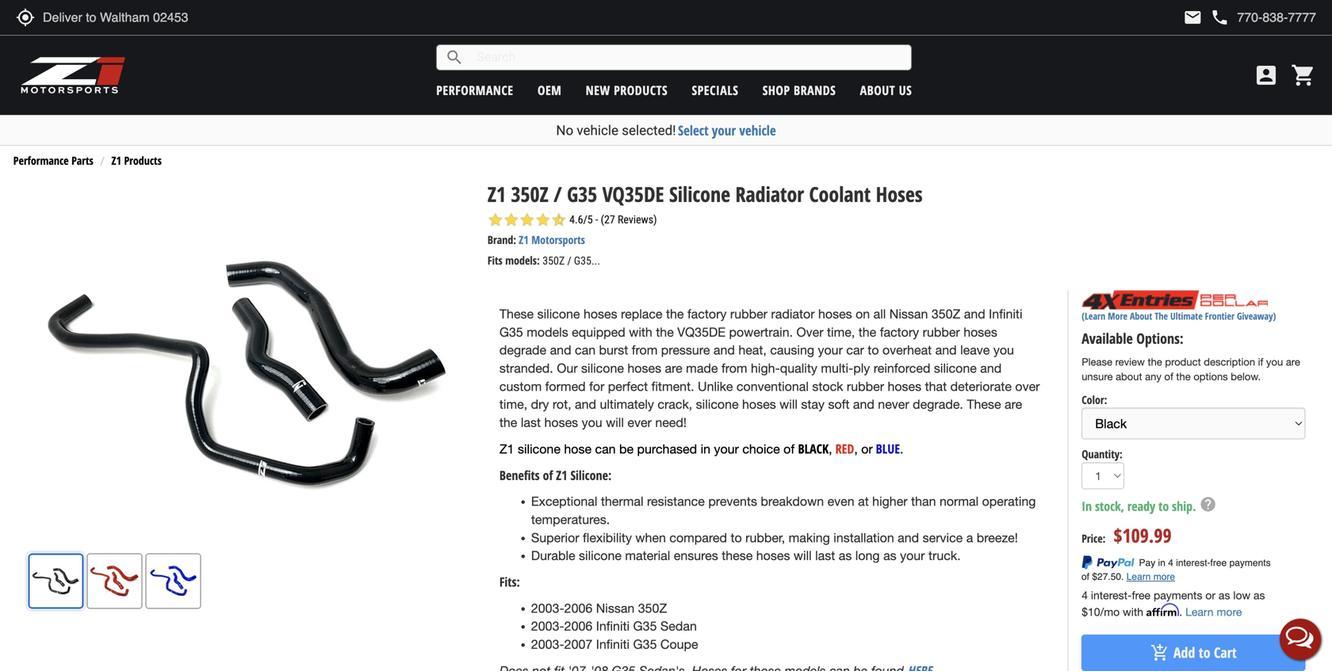 Task type: describe. For each thing, give the bounding box(es) containing it.
to inside these silicone hoses replace the factory rubber radiator hoses on all nissan 350z and infiniti g35 models equipped with the vq35de powertrain. over time, the factory rubber hoses degrade and can burst from pressure and heat, causing your car to overheat and leave you stranded. our silicone hoses are made from high-quality multi-ply reinforced silicone and custom formed for perfect fitment. unlike conventional stock rubber hoses that deteriorate over time, dry rot, and ultimately crack, silicone hoses will stay soft and never degrade. these are the last hoses you will ever need!
[[868, 343, 879, 358]]

last inside exceptional thermal resistance prevents breakdown even at higher than normal operating temperatures. superior flexibility when compared to rubber, making installation and service a breeze! durable silicone material ensures these hoses will last as long as your truck.
[[815, 549, 835, 564]]

silicone up models
[[537, 307, 580, 322]]

z1 silicone hose can be purchased in your choice of black , red , or blue .
[[500, 441, 904, 458]]

shopping_cart link
[[1287, 63, 1317, 88]]

with inside these silicone hoses replace the factory rubber radiator hoses on all nissan 350z and infiniti g35 models equipped with the vq35de powertrain. over time, the factory rubber hoses degrade and can burst from pressure and heat, causing your car to overheat and leave you stranded. our silicone hoses are made from high-quality multi-ply reinforced silicone and custom formed for perfect fitment. unlike conventional stock rubber hoses that deteriorate over time, dry rot, and ultimately crack, silicone hoses will stay soft and never degrade. these are the last hoses you will ever need!
[[629, 325, 653, 340]]

ensures
[[674, 549, 718, 564]]

that
[[925, 379, 947, 394]]

. inside '4 interest-free payments or as low as $10 /mo with affirm . learn more'
[[1180, 606, 1183, 619]]

(learn more about the ultimate frontier giveaway) link
[[1082, 310, 1276, 323]]

about
[[1116, 371, 1143, 383]]

g35 inside these silicone hoses replace the factory rubber radiator hoses on all nissan 350z and infiniti g35 models equipped with the vq35de powertrain. over time, the factory rubber hoses degrade and can burst from pressure and heat, causing your car to overheat and leave you stranded. our silicone hoses are made from high-quality multi-ply reinforced silicone and custom formed for perfect fitment. unlike conventional stock rubber hoses that deteriorate over time, dry rot, and ultimately crack, silicone hoses will stay soft and never degrade. these are the last hoses you will ever need!
[[500, 325, 523, 340]]

blue
[[876, 441, 900, 458]]

degrade
[[500, 343, 547, 358]]

hoses up leave
[[964, 325, 998, 340]]

degrade.
[[913, 398, 964, 412]]

mail link
[[1184, 8, 1203, 27]]

custom
[[500, 379, 542, 394]]

parts
[[71, 153, 93, 168]]

0 horizontal spatial time,
[[500, 398, 528, 412]]

ever
[[628, 416, 652, 430]]

as right low
[[1254, 589, 1265, 602]]

performance
[[436, 82, 514, 99]]

2 2003- from the top
[[531, 620, 564, 634]]

z1 products
[[111, 153, 162, 168]]

new
[[586, 82, 610, 99]]

our
[[557, 361, 578, 376]]

star_half
[[551, 212, 567, 228]]

performance
[[13, 153, 69, 168]]

account_box
[[1254, 63, 1279, 88]]

ultimate
[[1171, 310, 1203, 323]]

silicone up that
[[934, 361, 977, 376]]

0 vertical spatial time,
[[827, 325, 855, 340]]

heat,
[[739, 343, 767, 358]]

deteriorate
[[951, 379, 1012, 394]]

temperatures.
[[531, 513, 610, 527]]

as left the long
[[839, 549, 852, 564]]

1 2003- from the top
[[531, 601, 564, 616]]

your right select
[[712, 121, 736, 140]]

2 , from the left
[[854, 442, 858, 457]]

description
[[1204, 356, 1256, 368]]

and left heat,
[[714, 343, 735, 358]]

silicone
[[669, 180, 731, 208]]

the up any at the bottom right
[[1148, 356, 1163, 368]]

the up pressure
[[656, 325, 674, 340]]

no
[[556, 123, 574, 138]]

phone link
[[1211, 8, 1317, 27]]

0 horizontal spatial are
[[665, 361, 683, 376]]

affirm
[[1147, 604, 1180, 618]]

available
[[1082, 329, 1133, 349]]

any
[[1145, 371, 1162, 383]]

silicone:
[[571, 467, 612, 484]]

of inside (learn more about the ultimate frontier giveaway) available options: please review the product description if you are unsure about any of the options below.
[[1165, 371, 1174, 383]]

or inside '4 interest-free payments or as low as $10 /mo with affirm . learn more'
[[1206, 589, 1216, 602]]

last inside these silicone hoses replace the factory rubber radiator hoses on all nissan 350z and infiniti g35 models equipped with the vq35de powertrain. over time, the factory rubber hoses degrade and can burst from pressure and heat, causing your car to overheat and leave you stranded. our silicone hoses are made from high-quality multi-ply reinforced silicone and custom formed for perfect fitment. unlike conventional stock rubber hoses that deteriorate over time, dry rot, and ultimately crack, silicone hoses will stay soft and never degrade. these are the last hoses you will ever need!
[[521, 416, 541, 430]]

be
[[619, 442, 634, 457]]

exceptional
[[531, 495, 598, 509]]

superior
[[531, 531, 579, 546]]

benefits
[[500, 467, 540, 484]]

for
[[589, 379, 605, 394]]

please
[[1082, 356, 1113, 368]]

2 vertical spatial rubber
[[847, 379, 884, 394]]

compared
[[670, 531, 727, 546]]

add
[[1174, 644, 1196, 663]]

my_location
[[16, 8, 35, 27]]

2003-2006 nissan 350z 2003-2006 infiniti g35 sedan 2003-2007 infiniti g35 coupe
[[531, 601, 698, 652]]

and up leave
[[964, 307, 986, 322]]

silicone inside exceptional thermal resistance prevents breakdown even at higher than normal operating temperatures. superior flexibility when compared to rubber, making installation and service a breeze! durable silicone material ensures these hoses will last as long as your truck.
[[579, 549, 622, 564]]

g35 inside z1 350z / g35 vq35de silicone radiator coolant hoses star star star star star_half 4.6/5 - (27 reviews) brand: z1 motorsports fits models: 350z / g35...
[[567, 180, 597, 208]]

can inside these silicone hoses replace the factory rubber radiator hoses on all nissan 350z and infiniti g35 models equipped with the vq35de powertrain. over time, the factory rubber hoses degrade and can burst from pressure and heat, causing your car to overheat and leave you stranded. our silicone hoses are made from high-quality multi-ply reinforced silicone and custom formed for perfect fitment. unlike conventional stock rubber hoses that deteriorate over time, dry rot, and ultimately crack, silicone hoses will stay soft and never degrade. these are the last hoses you will ever need!
[[575, 343, 596, 358]]

hoses down reinforced
[[888, 379, 922, 394]]

products
[[614, 82, 668, 99]]

can inside 'z1 silicone hose can be purchased in your choice of black , red , or blue .'
[[595, 442, 616, 457]]

over
[[797, 325, 824, 340]]

2 star from the left
[[504, 212, 519, 228]]

hoses up equipped
[[584, 307, 618, 322]]

the right replace on the top
[[666, 307, 684, 322]]

made
[[686, 361, 718, 376]]

material
[[625, 549, 670, 564]]

learn
[[1186, 606, 1214, 619]]

0 vertical spatial these
[[500, 307, 534, 322]]

quantity:
[[1082, 447, 1123, 462]]

low
[[1234, 589, 1251, 602]]

learn more link
[[1186, 606, 1242, 619]]

350z down z1 motorsports link
[[543, 255, 565, 268]]

shop
[[763, 82, 790, 99]]

new products link
[[586, 82, 668, 99]]

are inside (learn more about the ultimate frontier giveaway) available options: please review the product description if you are unsure about any of the options below.
[[1286, 356, 1301, 368]]

powertrain.
[[729, 325, 793, 340]]

overheat
[[883, 343, 932, 358]]

your inside exceptional thermal resistance prevents breakdown even at higher than normal operating temperatures. superior flexibility when compared to rubber, making installation and service a breeze! durable silicone material ensures these hoses will last as long as your truck.
[[900, 549, 925, 564]]

silicone down unlike
[[696, 398, 739, 412]]

models:
[[505, 253, 540, 268]]

causing
[[770, 343, 815, 358]]

price:
[[1082, 531, 1106, 546]]

infiniti inside these silicone hoses replace the factory rubber radiator hoses on all nissan 350z and infiniti g35 models equipped with the vq35de powertrain. over time, the factory rubber hoses degrade and can burst from pressure and heat, causing your car to overheat and leave you stranded. our silicone hoses are made from high-quality multi-ply reinforced silicone and custom formed for perfect fitment. unlike conventional stock rubber hoses that deteriorate over time, dry rot, and ultimately crack, silicone hoses will stay soft and never degrade. these are the last hoses you will ever need!
[[989, 307, 1023, 322]]

rot,
[[553, 398, 572, 412]]

breakdown
[[761, 495, 824, 509]]

3 2003- from the top
[[531, 638, 564, 652]]

performance parts
[[13, 153, 93, 168]]

0 horizontal spatial you
[[582, 416, 603, 430]]

vq35de inside z1 350z / g35 vq35de silicone radiator coolant hoses star star star star star_half 4.6/5 - (27 reviews) brand: z1 motorsports fits models: 350z / g35...
[[603, 180, 664, 208]]

hoses inside exceptional thermal resistance prevents breakdown even at higher than normal operating temperatures. superior flexibility when compared to rubber, making installation and service a breeze! durable silicone material ensures these hoses will last as long as your truck.
[[756, 549, 790, 564]]

ultimately
[[600, 398, 654, 412]]

1 , from the left
[[829, 442, 832, 457]]

about inside (learn more about the ultimate frontier giveaway) available options: please review the product description if you are unsure about any of the options below.
[[1130, 310, 1153, 323]]

z1 up exceptional
[[556, 467, 567, 484]]

you inside (learn more about the ultimate frontier giveaway) available options: please review the product description if you are unsure about any of the options below.
[[1267, 356, 1283, 368]]

hoses down conventional
[[742, 398, 776, 412]]

interest-
[[1091, 589, 1132, 602]]

when
[[636, 531, 666, 546]]

ready
[[1128, 498, 1156, 515]]

exceptional thermal resistance prevents breakdown even at higher than normal operating temperatures. superior flexibility when compared to rubber, making installation and service a breeze! durable silicone material ensures these hoses will last as long as your truck.
[[531, 495, 1036, 564]]

z1 motorsports logo image
[[20, 56, 126, 95]]

1 horizontal spatial you
[[994, 343, 1014, 358]]

leave
[[961, 343, 990, 358]]

/mo
[[1101, 606, 1120, 619]]

more
[[1217, 606, 1242, 619]]

1 horizontal spatial from
[[722, 361, 748, 376]]

shop brands
[[763, 82, 836, 99]]

fitment.
[[652, 379, 694, 394]]

the
[[1155, 310, 1168, 323]]

350z inside these silicone hoses replace the factory rubber radiator hoses on all nissan 350z and infiniti g35 models equipped with the vq35de powertrain. over time, the factory rubber hoses degrade and can burst from pressure and heat, causing your car to overheat and leave you stranded. our silicone hoses are made from high-quality multi-ply reinforced silicone and custom formed for perfect fitment. unlike conventional stock rubber hoses that deteriorate over time, dry rot, and ultimately crack, silicone hoses will stay soft and never degrade. these are the last hoses you will ever need!
[[932, 307, 961, 322]]

z1 350z / g35 vq35de silicone radiator coolant hoses star star star star star_half 4.6/5 - (27 reviews) brand: z1 motorsports fits models: 350z / g35...
[[488, 180, 923, 268]]

sedan
[[661, 620, 697, 634]]

hoses up perfect
[[628, 361, 662, 376]]

never
[[878, 398, 909, 412]]

red
[[836, 441, 854, 458]]



Task type: vqa. For each thing, say whether or not it's contained in the screenshot.
your
yes



Task type: locate. For each thing, give the bounding box(es) containing it.
0 horizontal spatial nissan
[[596, 601, 635, 616]]

product
[[1165, 356, 1201, 368]]

1 horizontal spatial /
[[567, 255, 572, 268]]

oem
[[538, 82, 562, 99]]

are down over
[[1005, 398, 1023, 412]]

1 horizontal spatial vq35de
[[678, 325, 726, 340]]

and left leave
[[936, 343, 957, 358]]

as right the long
[[884, 549, 897, 564]]

0 horizontal spatial last
[[521, 416, 541, 430]]

of
[[1165, 371, 1174, 383], [784, 442, 795, 457], [543, 467, 553, 484]]

Search search field
[[464, 45, 911, 70]]

0 vertical spatial will
[[780, 398, 798, 412]]

1 horizontal spatial time,
[[827, 325, 855, 340]]

multi-
[[821, 361, 854, 376]]

ship.
[[1172, 498, 1196, 515]]

coolant
[[809, 180, 871, 208]]

fits:
[[500, 574, 520, 591]]

g35 up '4.6/5 -'
[[567, 180, 597, 208]]

of right any at the bottom right
[[1165, 371, 1174, 383]]

infiniti left 'sedan'
[[596, 620, 630, 634]]

0 horizontal spatial .
[[900, 442, 904, 457]]

1 horizontal spatial nissan
[[890, 307, 928, 322]]

1 vertical spatial infiniti
[[596, 620, 630, 634]]

perfect
[[608, 379, 648, 394]]

to right add
[[1199, 644, 1211, 663]]

performance parts link
[[13, 153, 93, 168]]

infiniti
[[989, 307, 1023, 322], [596, 620, 630, 634], [596, 638, 630, 652]]

g35 left coupe
[[633, 638, 657, 652]]

burst
[[599, 343, 628, 358]]

0 horizontal spatial from
[[632, 343, 658, 358]]

products
[[124, 153, 162, 168]]

$10
[[1082, 606, 1101, 619]]

(learn
[[1082, 310, 1106, 323]]

are right if on the bottom right of page
[[1286, 356, 1301, 368]]

vehicle right no
[[577, 123, 619, 138]]

2 vertical spatial 2003-
[[531, 638, 564, 652]]

0 vertical spatial 2003-
[[531, 601, 564, 616]]

1 horizontal spatial about
[[1130, 310, 1153, 323]]

will
[[780, 398, 798, 412], [606, 416, 624, 430], [794, 549, 812, 564]]

1 vertical spatial can
[[595, 442, 616, 457]]

purchased
[[637, 442, 697, 457]]

350z up leave
[[932, 307, 961, 322]]

than
[[911, 495, 936, 509]]

nissan inside 2003-2006 nissan 350z 2003-2006 infiniti g35 sedan 2003-2007 infiniti g35 coupe
[[596, 601, 635, 616]]

new products
[[586, 82, 668, 99]]

about us
[[860, 82, 912, 99]]

to left ship.
[[1159, 498, 1169, 515]]

these up models
[[500, 307, 534, 322]]

1 vertical spatial last
[[815, 549, 835, 564]]

z1 left the "products"
[[111, 153, 121, 168]]

0 vertical spatial vq35de
[[603, 180, 664, 208]]

from
[[632, 343, 658, 358], [722, 361, 748, 376]]

black
[[798, 441, 829, 458]]

350z inside 2003-2006 nissan 350z 2003-2006 infiniti g35 sedan 2003-2007 infiniti g35 coupe
[[638, 601, 667, 616]]

1 vertical spatial from
[[722, 361, 748, 376]]

, left red
[[829, 442, 832, 457]]

0 vertical spatial or
[[862, 442, 873, 457]]

g35 left 'sedan'
[[633, 620, 657, 634]]

rubber up "powertrain."
[[730, 307, 768, 322]]

1 vertical spatial these
[[967, 398, 1001, 412]]

z1 for products
[[111, 153, 121, 168]]

rubber
[[730, 307, 768, 322], [923, 325, 960, 340], [847, 379, 884, 394]]

2 vertical spatial infiniti
[[596, 638, 630, 652]]

1 horizontal spatial rubber
[[847, 379, 884, 394]]

even
[[828, 495, 855, 509]]

1 vertical spatial vq35de
[[678, 325, 726, 340]]

hoses down rubber,
[[756, 549, 790, 564]]

0 vertical spatial /
[[554, 180, 562, 208]]

1 vertical spatial nissan
[[596, 601, 635, 616]]

operating
[[982, 495, 1036, 509]]

choice
[[743, 442, 780, 457]]

1 vertical spatial 2003-
[[531, 620, 564, 634]]

0 horizontal spatial ,
[[829, 442, 832, 457]]

from right the burst
[[632, 343, 658, 358]]

1 vertical spatial factory
[[880, 325, 919, 340]]

or up learn more link
[[1206, 589, 1216, 602]]

factory up overheat
[[880, 325, 919, 340]]

the down the custom
[[500, 416, 517, 430]]

2 2006 from the top
[[564, 620, 593, 634]]

and right soft
[[853, 398, 875, 412]]

you up hose
[[582, 416, 603, 430]]

search
[[445, 48, 464, 67]]

free
[[1132, 589, 1151, 602]]

in stock, ready to ship. help
[[1082, 496, 1217, 515]]

shop brands link
[[763, 82, 836, 99]]

about us link
[[860, 82, 912, 99]]

equipped
[[572, 325, 626, 340]]

are
[[1286, 356, 1301, 368], [665, 361, 683, 376], [1005, 398, 1023, 412]]

1 horizontal spatial factory
[[880, 325, 919, 340]]

1 vertical spatial 2006
[[564, 620, 593, 634]]

1 vertical spatial /
[[567, 255, 572, 268]]

on
[[856, 307, 870, 322]]

these down deteriorate
[[967, 398, 1001, 412]]

you right leave
[[994, 343, 1014, 358]]

0 horizontal spatial vq35de
[[603, 180, 664, 208]]

in
[[1082, 498, 1092, 515]]

1 horizontal spatial ,
[[854, 442, 858, 457]]

. down payments
[[1180, 606, 1183, 619]]

/ up star_half
[[554, 180, 562, 208]]

0 vertical spatial of
[[1165, 371, 1174, 383]]

higher
[[873, 495, 908, 509]]

2 horizontal spatial are
[[1286, 356, 1301, 368]]

0 horizontal spatial or
[[862, 442, 873, 457]]

brand:
[[488, 232, 516, 247]]

all
[[874, 307, 886, 322]]

350z up 'sedan'
[[638, 601, 667, 616]]

time, up car
[[827, 325, 855, 340]]

0 horizontal spatial with
[[629, 325, 653, 340]]

vq35de up pressure
[[678, 325, 726, 340]]

2 vertical spatial of
[[543, 467, 553, 484]]

the down product
[[1177, 371, 1191, 383]]

and up our
[[550, 343, 572, 358]]

silicone up benefits of z1 silicone:
[[518, 442, 561, 457]]

0 vertical spatial can
[[575, 343, 596, 358]]

1 vertical spatial or
[[1206, 589, 1216, 602]]

will inside exceptional thermal resistance prevents breakdown even at higher than normal operating temperatures. superior flexibility when compared to rubber, making installation and service a breeze! durable silicone material ensures these hoses will last as long as your truck.
[[794, 549, 812, 564]]

as up more
[[1219, 589, 1231, 602]]

0 vertical spatial nissan
[[890, 307, 928, 322]]

to right car
[[868, 343, 879, 358]]

350z up z1 motorsports link
[[511, 180, 549, 208]]

1 vertical spatial .
[[1180, 606, 1183, 619]]

2006
[[564, 601, 593, 616], [564, 620, 593, 634]]

1 horizontal spatial with
[[1123, 606, 1144, 619]]

1 horizontal spatial .
[[1180, 606, 1183, 619]]

1 2006 from the top
[[564, 601, 593, 616]]

review
[[1116, 356, 1145, 368]]

will down ultimately
[[606, 416, 624, 430]]

oem link
[[538, 82, 562, 99]]

unsure
[[1082, 371, 1113, 383]]

0 vertical spatial from
[[632, 343, 658, 358]]

will down making
[[794, 549, 812, 564]]

and down for
[[575, 398, 596, 412]]

0 horizontal spatial /
[[554, 180, 562, 208]]

price: $109.99
[[1082, 523, 1172, 549]]

2 horizontal spatial rubber
[[923, 325, 960, 340]]

replace
[[621, 307, 663, 322]]

specials link
[[692, 82, 739, 99]]

infiniti right 2007
[[596, 638, 630, 652]]

stranded.
[[500, 361, 553, 376]]

will down conventional
[[780, 398, 798, 412]]

or inside 'z1 silicone hose can be purchased in your choice of black , red , or blue .'
[[862, 442, 873, 457]]

0 vertical spatial about
[[860, 82, 896, 99]]

and left service
[[898, 531, 919, 546]]

z1 for silicone
[[500, 442, 514, 457]]

to inside exceptional thermal resistance prevents breakdown even at higher than normal operating temperatures. superior flexibility when compared to rubber, making installation and service a breeze! durable silicone material ensures these hoses will last as long as your truck.
[[731, 531, 742, 546]]

last down making
[[815, 549, 835, 564]]

crack,
[[658, 398, 693, 412]]

2 horizontal spatial of
[[1165, 371, 1174, 383]]

z1 for 350z
[[488, 180, 506, 208]]

you right if on the bottom right of page
[[1267, 356, 1283, 368]]

about left us on the right of the page
[[860, 82, 896, 99]]

select
[[678, 121, 709, 140]]

account_box link
[[1250, 63, 1283, 88]]

your up multi-
[[818, 343, 843, 358]]

of inside 'z1 silicone hose can be purchased in your choice of black , red , or blue .'
[[784, 442, 795, 457]]

z1 motorsports link
[[519, 232, 585, 247]]

time,
[[827, 325, 855, 340], [500, 398, 528, 412]]

can down equipped
[[575, 343, 596, 358]]

these silicone hoses replace the factory rubber radiator hoses on all nissan 350z and infiniti g35 models equipped with the vq35de powertrain. over time, the factory rubber hoses degrade and can burst from pressure and heat, causing your car to overheat and leave you stranded. our silicone hoses are made from high-quality multi-ply reinforced silicone and custom formed for perfect fitment. unlike conventional stock rubber hoses that deteriorate over time, dry rot, and ultimately crack, silicone hoses will stay soft and never degrade. these are the last hoses you will ever need!
[[500, 307, 1040, 430]]

. inside 'z1 silicone hose can be purchased in your choice of black , red , or blue .'
[[900, 442, 904, 457]]

specials
[[692, 82, 739, 99]]

2 horizontal spatial you
[[1267, 356, 1283, 368]]

0 horizontal spatial factory
[[688, 307, 727, 322]]

, left blue
[[854, 442, 858, 457]]

1 vertical spatial of
[[784, 442, 795, 457]]

of left black
[[784, 442, 795, 457]]

quality
[[780, 361, 818, 376]]

1 vertical spatial about
[[1130, 310, 1153, 323]]

g35
[[567, 180, 597, 208], [500, 325, 523, 340], [633, 620, 657, 634], [633, 638, 657, 652]]

1 horizontal spatial or
[[1206, 589, 1216, 602]]

with down free
[[1123, 606, 1144, 619]]

your inside 'z1 silicone hose can be purchased in your choice of black , red , or blue .'
[[714, 442, 739, 457]]

1 vertical spatial rubber
[[923, 325, 960, 340]]

conventional
[[737, 379, 809, 394]]

hoses left on
[[819, 307, 852, 322]]

0 vertical spatial rubber
[[730, 307, 768, 322]]

mail
[[1184, 8, 1203, 27]]

0 vertical spatial last
[[521, 416, 541, 430]]

about left the
[[1130, 310, 1153, 323]]

4 star from the left
[[535, 212, 551, 228]]

infiniti up leave
[[989, 307, 1023, 322]]

3 star from the left
[[519, 212, 535, 228]]

2007
[[564, 638, 593, 652]]

vq35de down the selected! at top
[[603, 180, 664, 208]]

z1 up the "brand:"
[[488, 180, 506, 208]]

to inside in stock, ready to ship. help
[[1159, 498, 1169, 515]]

vehicle inside no vehicle selected! select your vehicle
[[577, 123, 619, 138]]

vehicle down shop
[[739, 121, 776, 140]]

0 vertical spatial factory
[[688, 307, 727, 322]]

prevents
[[709, 495, 757, 509]]

. down the never
[[900, 442, 904, 457]]

0 horizontal spatial about
[[860, 82, 896, 99]]

hoses down rot,
[[544, 416, 578, 430]]

your right 'in'
[[714, 442, 739, 457]]

and inside exceptional thermal resistance prevents breakdown even at higher than normal operating temperatures. superior flexibility when compared to rubber, making installation and service a breeze! durable silicone material ensures these hoses will last as long as your truck.
[[898, 531, 919, 546]]

0 vertical spatial with
[[629, 325, 653, 340]]

service
[[923, 531, 963, 546]]

payments
[[1154, 589, 1203, 602]]

rubber down the ply
[[847, 379, 884, 394]]

2 vertical spatial will
[[794, 549, 812, 564]]

1 horizontal spatial vehicle
[[739, 121, 776, 140]]

0 vertical spatial infiniti
[[989, 307, 1023, 322]]

0 horizontal spatial vehicle
[[577, 123, 619, 138]]

your inside these silicone hoses replace the factory rubber radiator hoses on all nissan 350z and infiniti g35 models equipped with the vq35de powertrain. over time, the factory rubber hoses degrade and can burst from pressure and heat, causing your car to overheat and leave you stranded. our silicone hoses are made from high-quality multi-ply reinforced silicone and custom formed for perfect fitment. unlike conventional stock rubber hoses that deteriorate over time, dry rot, and ultimately crack, silicone hoses will stay soft and never degrade. these are the last hoses you will ever need!
[[818, 343, 843, 358]]

silicone inside 'z1 silicone hose can be purchased in your choice of black , red , or blue .'
[[518, 442, 561, 457]]

car
[[847, 343, 864, 358]]

from down heat,
[[722, 361, 748, 376]]

nissan inside these silicone hoses replace the factory rubber radiator hoses on all nissan 350z and infiniti g35 models equipped with the vq35de powertrain. over time, the factory rubber hoses degrade and can burst from pressure and heat, causing your car to overheat and leave you stranded. our silicone hoses are made from high-quality multi-ply reinforced silicone and custom formed for perfect fitment. unlike conventional stock rubber hoses that deteriorate over time, dry rot, and ultimately crack, silicone hoses will stay soft and never degrade. these are the last hoses you will ever need!
[[890, 307, 928, 322]]

$109.99
[[1114, 523, 1172, 549]]

z1
[[111, 153, 121, 168], [488, 180, 506, 208], [519, 232, 529, 247], [500, 442, 514, 457], [556, 467, 567, 484]]

last
[[521, 416, 541, 430], [815, 549, 835, 564]]

1 vertical spatial will
[[606, 416, 624, 430]]

to
[[868, 343, 879, 358], [1159, 498, 1169, 515], [731, 531, 742, 546], [1199, 644, 1211, 663]]

factory up pressure
[[688, 307, 727, 322]]

time, down the custom
[[500, 398, 528, 412]]

last down dry
[[521, 416, 541, 430]]

your left truck.
[[900, 549, 925, 564]]

0 horizontal spatial these
[[500, 307, 534, 322]]

or left blue
[[862, 442, 873, 457]]

1 horizontal spatial these
[[967, 398, 1001, 412]]

1 horizontal spatial last
[[815, 549, 835, 564]]

z1 up benefits
[[500, 442, 514, 457]]

with inside '4 interest-free payments or as low as $10 /mo with affirm . learn more'
[[1123, 606, 1144, 619]]

0 horizontal spatial of
[[543, 467, 553, 484]]

us
[[899, 82, 912, 99]]

with down replace on the top
[[629, 325, 653, 340]]

to up these
[[731, 531, 742, 546]]

nissan right all
[[890, 307, 928, 322]]

can left be
[[595, 442, 616, 457]]

coupe
[[661, 638, 698, 652]]

more
[[1108, 310, 1128, 323]]

rubber up overheat
[[923, 325, 960, 340]]

if
[[1258, 356, 1264, 368]]

are up fitment.
[[665, 361, 683, 376]]

g35 up degrade
[[500, 325, 523, 340]]

the down on
[[859, 325, 877, 340]]

z1 inside 'z1 silicone hose can be purchased in your choice of black , red , or blue .'
[[500, 442, 514, 457]]

selected!
[[622, 123, 676, 138]]

0 vertical spatial 2006
[[564, 601, 593, 616]]

these
[[722, 549, 753, 564]]

performance link
[[436, 82, 514, 99]]

1 horizontal spatial of
[[784, 442, 795, 457]]

nissan down "material" at the bottom of the page
[[596, 601, 635, 616]]

below.
[[1231, 371, 1261, 383]]

silicone down flexibility
[[579, 549, 622, 564]]

z1 up models:
[[519, 232, 529, 247]]

1 horizontal spatial are
[[1005, 398, 1023, 412]]

vq35de inside these silicone hoses replace the factory rubber radiator hoses on all nissan 350z and infiniti g35 models equipped with the vq35de powertrain. over time, the factory rubber hoses degrade and can burst from pressure and heat, causing your car to overheat and leave you stranded. our silicone hoses are made from high-quality multi-ply reinforced silicone and custom formed for perfect fitment. unlike conventional stock rubber hoses that deteriorate over time, dry rot, and ultimately crack, silicone hoses will stay soft and never degrade. these are the last hoses you will ever need!
[[678, 325, 726, 340]]

1 star from the left
[[488, 212, 504, 228]]

silicone up for
[[581, 361, 624, 376]]

your
[[712, 121, 736, 140], [818, 343, 843, 358], [714, 442, 739, 457], [900, 549, 925, 564]]

/ left g35...
[[567, 255, 572, 268]]

of right benefits
[[543, 467, 553, 484]]

the
[[666, 307, 684, 322], [656, 325, 674, 340], [859, 325, 877, 340], [1148, 356, 1163, 368], [1177, 371, 1191, 383], [500, 416, 517, 430]]

and up deteriorate
[[981, 361, 1002, 376]]

1 vertical spatial time,
[[500, 398, 528, 412]]

1 vertical spatial with
[[1123, 606, 1144, 619]]

0 vertical spatial .
[[900, 442, 904, 457]]

stock,
[[1095, 498, 1125, 515]]

0 horizontal spatial rubber
[[730, 307, 768, 322]]



